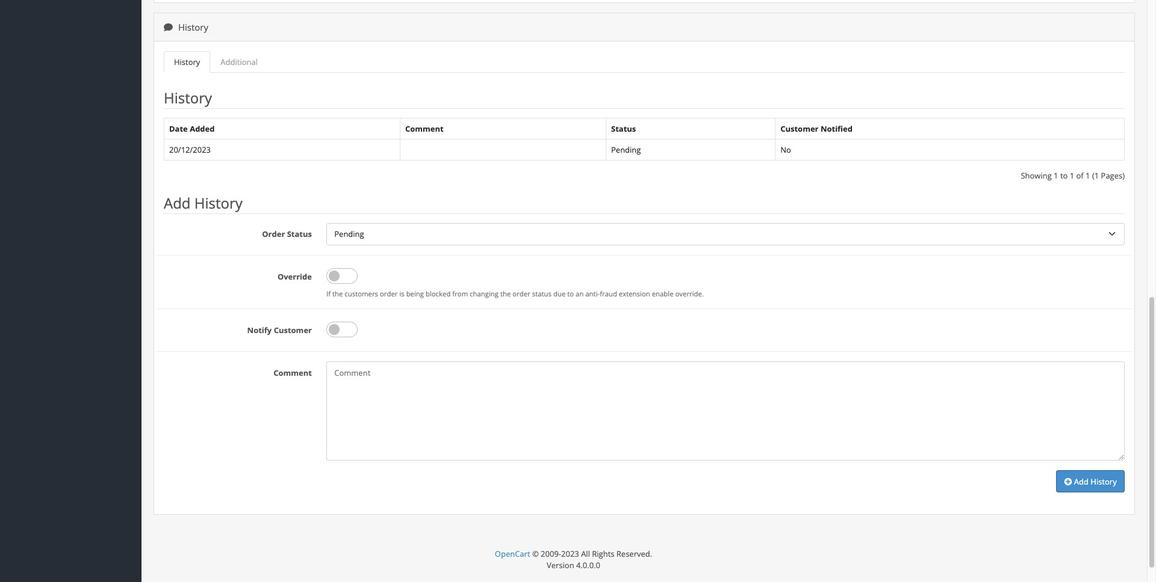 Task type: describe. For each thing, give the bounding box(es) containing it.
opencart link
[[495, 549, 530, 560]]

1 the from the left
[[332, 290, 343, 299]]

override
[[278, 272, 312, 282]]

opencart © 2009-2023 all rights reserved. version 4.0.0.0
[[495, 549, 652, 571]]

(1
[[1092, 170, 1099, 181]]

1 horizontal spatial to
[[1060, 170, 1068, 181]]

0 horizontal spatial customer
[[274, 325, 312, 336]]

date
[[169, 123, 188, 134]]

0 horizontal spatial add history
[[164, 193, 243, 213]]

reserved.
[[617, 549, 652, 560]]

order status
[[262, 229, 312, 240]]

blocked
[[426, 290, 451, 299]]

add history inside button
[[1072, 477, 1117, 487]]

2009-
[[541, 549, 561, 560]]

1 horizontal spatial comment
[[405, 123, 444, 134]]

date added
[[169, 123, 215, 134]]

pending
[[611, 144, 641, 155]]

is
[[399, 290, 404, 299]]

if the customers order is being blocked from changing the order status due to an anti-fraud extension enable override.
[[326, 290, 704, 299]]

extension
[[619, 290, 650, 299]]

1 order from the left
[[380, 290, 398, 299]]

showing
[[1021, 170, 1052, 181]]

1 horizontal spatial customer
[[781, 123, 819, 134]]

2 order from the left
[[513, 290, 530, 299]]

2 1 from the left
[[1070, 170, 1074, 181]]

©
[[532, 549, 539, 560]]

notified
[[821, 123, 853, 134]]

order
[[262, 229, 285, 240]]

1 1 from the left
[[1054, 170, 1058, 181]]

comment image
[[164, 23, 173, 32]]

due
[[553, 290, 566, 299]]

plus circle image
[[1064, 478, 1072, 486]]

override.
[[675, 290, 704, 299]]

opencart
[[495, 549, 530, 560]]

notify
[[247, 325, 272, 336]]

of
[[1076, 170, 1084, 181]]

rights
[[592, 549, 614, 560]]

added
[[190, 123, 215, 134]]

additional link
[[210, 51, 268, 73]]

no
[[781, 144, 791, 155]]

add history button
[[1056, 471, 1125, 493]]

if
[[326, 290, 331, 299]]

Notify Customer checkbox
[[326, 322, 358, 338]]

0 vertical spatial status
[[611, 123, 636, 134]]

20/12/2023
[[169, 144, 211, 155]]

customer notified
[[781, 123, 853, 134]]



Task type: vqa. For each thing, say whether or not it's contained in the screenshot.
2nd View More... from left
no



Task type: locate. For each thing, give the bounding box(es) containing it.
customer right notify
[[274, 325, 312, 336]]

0 horizontal spatial the
[[332, 290, 343, 299]]

history link
[[164, 51, 210, 73]]

3 1 from the left
[[1086, 170, 1090, 181]]

1 right showing
[[1054, 170, 1058, 181]]

0 horizontal spatial comment
[[274, 368, 312, 379]]

1 vertical spatial comment
[[274, 368, 312, 379]]

status
[[611, 123, 636, 134], [287, 229, 312, 240]]

0 vertical spatial customer
[[781, 123, 819, 134]]

1 horizontal spatial order
[[513, 290, 530, 299]]

pages)
[[1101, 170, 1125, 181]]

version
[[547, 560, 574, 571]]

0 vertical spatial to
[[1060, 170, 1068, 181]]

0 horizontal spatial status
[[287, 229, 312, 240]]

add down 20/12/2023
[[164, 193, 191, 213]]

1 horizontal spatial status
[[611, 123, 636, 134]]

customer
[[781, 123, 819, 134], [274, 325, 312, 336]]

all
[[581, 549, 590, 560]]

anti-
[[585, 290, 600, 299]]

enable
[[652, 290, 674, 299]]

history inside button
[[1091, 477, 1117, 487]]

order
[[380, 290, 398, 299], [513, 290, 530, 299]]

being
[[406, 290, 424, 299]]

changing
[[470, 290, 499, 299]]

0 horizontal spatial 1
[[1054, 170, 1058, 181]]

0 horizontal spatial add
[[164, 193, 191, 213]]

0 vertical spatial comment
[[405, 123, 444, 134]]

1 vertical spatial customer
[[274, 325, 312, 336]]

add right plus circle image at the right bottom
[[1074, 477, 1089, 487]]

1 horizontal spatial add history
[[1072, 477, 1117, 487]]

history
[[176, 21, 208, 33], [174, 57, 200, 67], [164, 88, 212, 108], [194, 193, 243, 213], [1091, 477, 1117, 487]]

2 horizontal spatial 1
[[1086, 170, 1090, 181]]

to left of
[[1060, 170, 1068, 181]]

order left status
[[513, 290, 530, 299]]

status right order
[[287, 229, 312, 240]]

1 left (1
[[1086, 170, 1090, 181]]

2023
[[561, 549, 579, 560]]

add
[[164, 193, 191, 213], [1074, 477, 1089, 487]]

1 vertical spatial add
[[1074, 477, 1089, 487]]

status up the pending
[[611, 123, 636, 134]]

4.0.0.0
[[576, 560, 600, 571]]

add history
[[164, 193, 243, 213], [1072, 477, 1117, 487]]

1 left of
[[1070, 170, 1074, 181]]

0 vertical spatial add
[[164, 193, 191, 213]]

showing 1 to 1 of 1 (1 pages)
[[1021, 170, 1125, 181]]

1 vertical spatial to
[[567, 290, 574, 299]]

comment
[[405, 123, 444, 134], [274, 368, 312, 379]]

customer up no
[[781, 123, 819, 134]]

1 horizontal spatial 1
[[1070, 170, 1074, 181]]

1 vertical spatial status
[[287, 229, 312, 240]]

to
[[1060, 170, 1068, 181], [567, 290, 574, 299]]

1
[[1054, 170, 1058, 181], [1070, 170, 1074, 181], [1086, 170, 1090, 181]]

status
[[532, 290, 552, 299]]

an
[[576, 290, 584, 299]]

0 horizontal spatial order
[[380, 290, 398, 299]]

to left an
[[567, 290, 574, 299]]

1 horizontal spatial the
[[500, 290, 511, 299]]

the
[[332, 290, 343, 299], [500, 290, 511, 299]]

from
[[452, 290, 468, 299]]

1 vertical spatial add history
[[1072, 477, 1117, 487]]

add inside button
[[1074, 477, 1089, 487]]

0 horizontal spatial to
[[567, 290, 574, 299]]

1 horizontal spatial add
[[1074, 477, 1089, 487]]

0 vertical spatial add history
[[164, 193, 243, 213]]

Comment text field
[[326, 362, 1125, 461]]

the right if
[[332, 290, 343, 299]]

the right changing
[[500, 290, 511, 299]]

customers
[[345, 290, 378, 299]]

Override checkbox
[[326, 269, 358, 285]]

2 the from the left
[[500, 290, 511, 299]]

fraud
[[600, 290, 617, 299]]

additional
[[221, 57, 258, 67]]

order left the is
[[380, 290, 398, 299]]

notify customer
[[247, 325, 312, 336]]



